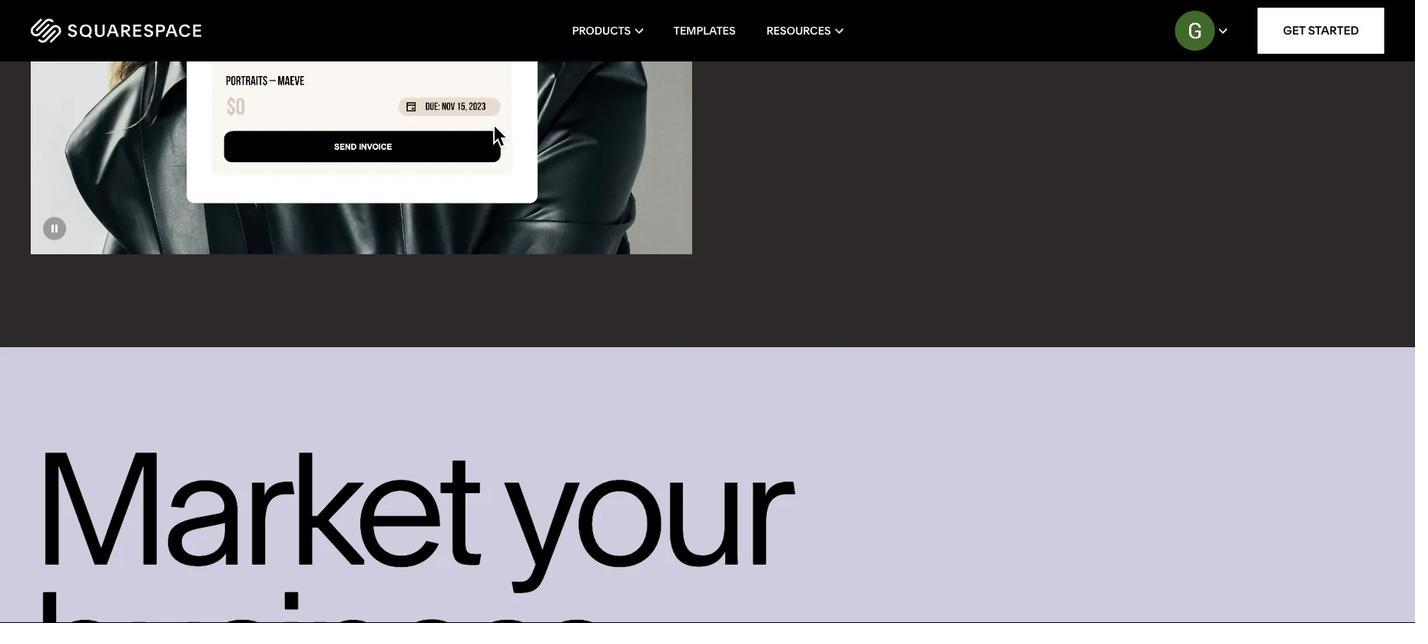 Task type: vqa. For each thing, say whether or not it's contained in the screenshot.
Started on the right of page
yes



Task type: describe. For each thing, give the bounding box(es) containing it.
get
[[1284, 23, 1306, 38]]

market
[[31, 414, 476, 605]]

templates
[[674, 24, 736, 37]]

squarespace logo link
[[31, 18, 302, 43]]

business
[[31, 554, 607, 623]]

resources button
[[767, 0, 843, 61]]

templates link
[[674, 0, 736, 61]]

resources
[[767, 24, 831, 37]]



Task type: locate. For each thing, give the bounding box(es) containing it.
your
[[502, 414, 784, 605]]

squarespace logo image
[[31, 18, 201, 43]]

pause video image
[[43, 217, 66, 241]]

products
[[572, 24, 631, 37]]

get started link
[[1258, 8, 1385, 54]]

products button
[[572, 0, 643, 61]]

market your business
[[31, 414, 784, 623]]

get started
[[1284, 23, 1360, 38]]

started
[[1309, 23, 1360, 38]]



